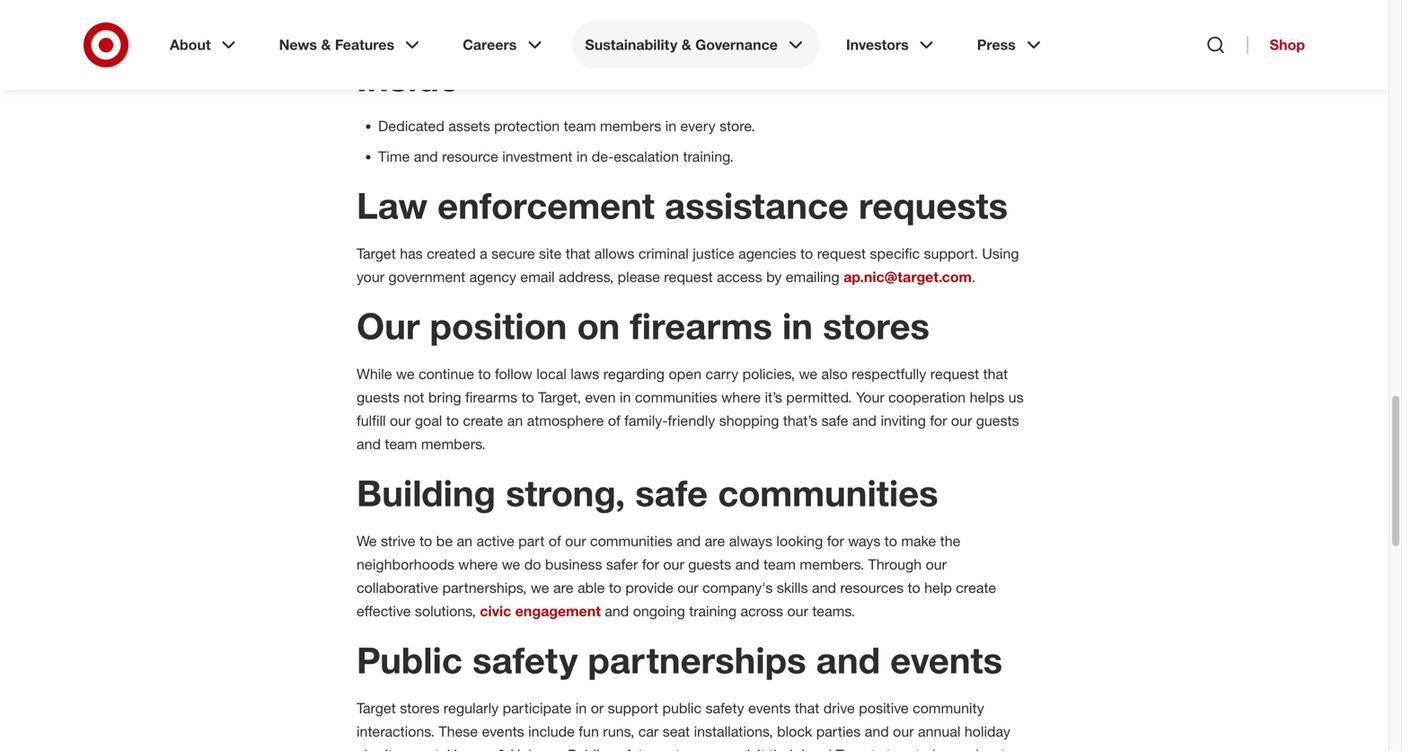 Task type: describe. For each thing, give the bounding box(es) containing it.
annual
[[918, 723, 961, 740]]

us
[[1009, 389, 1024, 406]]

0 horizontal spatial events
[[482, 723, 524, 740]]

agencies
[[739, 245, 797, 262]]

investment
[[502, 148, 573, 165]]

also
[[822, 365, 848, 383]]

public
[[663, 699, 702, 717]]

law enforcement assistance requests
[[357, 183, 1008, 227]]

0 horizontal spatial safety
[[473, 638, 578, 682]]

seat
[[663, 723, 690, 740]]

be
[[436, 532, 453, 550]]

no solicitation policy link
[[392, 20, 533, 38]]

target,
[[538, 389, 581, 406]]

we up permitted. at the bottom right
[[799, 365, 818, 383]]

2 vertical spatial for
[[642, 556, 659, 573]]

.
[[972, 268, 976, 286]]

in for firearms
[[782, 304, 813, 348]]

law
[[357, 183, 428, 227]]

free
[[768, 20, 793, 38]]

we left do
[[502, 556, 520, 573]]

and down able
[[605, 602, 629, 620]]

drive
[[824, 699, 855, 717]]

parties
[[816, 723, 861, 740]]

ap.nic@target.com .
[[844, 268, 976, 286]]

created
[[427, 245, 476, 262]]

not
[[404, 389, 424, 406]]

effective
[[357, 602, 411, 620]]

and left always
[[677, 532, 701, 550]]

to up through
[[885, 532, 897, 550]]

partnerships
[[588, 638, 806, 682]]

even
[[585, 389, 616, 406]]

able
[[578, 579, 605, 596]]

2 vertical spatial target
[[836, 746, 875, 751]]

an inside the we strive to be an active part of our communities and are always looking for ways to make the neighborhoods where we do business safer for our guests and team members. through our collaborative partnerships, we are able to provide our company's skills and resources to help create effective solutions,
[[457, 532, 473, 550]]

sustainability & governance
[[585, 36, 778, 53]]

an inside while we continue to follow local laws regarding open carry policies, we also respectfully request that guests not bring firearms to target, even in communities where it's permitted. your cooperation helps us fulfill our goal to create an atmosphere of family-friendly shopping that's safe and inviting for our guests and team members.
[[507, 412, 523, 429]]

do
[[524, 556, 541, 573]]

of inside while we continue to follow local laws regarding open carry policies, we also respectfully request that guests not bring firearms to target, even in communities where it's permitted. your cooperation helps us fulfill our goal to create an atmosphere of family-friendly shopping that's safe and inviting for our guests and team members.
[[608, 412, 621, 429]]

safer
[[606, 556, 638, 573]]

public inside target stores regularly participate in or support public safety events that drive positive community interactions. these events include fun runs, car seat installations, block parties and our annual holiday charity event, heroes & helpers. public safety partners can visit their local target store to learn abo
[[568, 746, 607, 751]]

car
[[639, 723, 659, 740]]

1 horizontal spatial events
[[748, 699, 791, 717]]

that's
[[783, 412, 818, 429]]

active
[[477, 532, 515, 550]]

enforcement
[[438, 183, 655, 227]]

governance
[[695, 36, 778, 53]]

in left every
[[665, 117, 677, 135]]

our
[[357, 304, 420, 348]]

always
[[729, 532, 773, 550]]

please
[[618, 268, 660, 286]]

positive
[[859, 699, 909, 717]]

investors link
[[834, 22, 950, 68]]

to down follow
[[522, 389, 534, 406]]

to left follow
[[478, 365, 491, 383]]

installations,
[[694, 723, 773, 740]]

helps
[[970, 389, 1005, 406]]

to inside target has created a secure site that allows criminal justice agencies to request specific support. using your government agency email address, please request access by emailing
[[801, 245, 813, 262]]

our inside target stores regularly participate in or support public safety events that drive positive community interactions. these events include fun runs, car seat installations, block parties and our annual holiday charity event, heroes & helpers. public safety partners can visit their local target store to learn abo
[[893, 723, 914, 740]]

justice
[[693, 245, 735, 262]]

& for governance
[[682, 36, 691, 53]]

every
[[681, 117, 716, 135]]

press link
[[965, 22, 1057, 68]]

team inside while we continue to follow local laws regarding open carry policies, we also respectfully request that guests not bring firearms to target, even in communities where it's permitted. your cooperation helps us fulfill our goal to create an atmosphere of family-friendly shopping that's safe and inviting for our guests and team members.
[[385, 435, 417, 453]]

about
[[170, 36, 211, 53]]

event,
[[404, 746, 443, 751]]

helpers.
[[510, 746, 564, 751]]

cooperation
[[889, 389, 966, 406]]

their
[[769, 746, 798, 751]]

emailing
[[786, 268, 840, 286]]

in for participate
[[576, 699, 587, 717]]

charity
[[357, 746, 400, 751]]

create inside the we strive to be an active part of our communities and are always looking for ways to make the neighborhoods where we do business safer for our guests and team members. through our collaborative partnerships, we are able to provide our company's skills and resources to help create effective solutions,
[[956, 579, 997, 596]]

1 horizontal spatial team
[[564, 117, 596, 135]]

2 vertical spatial safety
[[611, 746, 650, 751]]

while
[[357, 365, 392, 383]]

assets
[[449, 117, 490, 135]]

partners
[[654, 746, 709, 751]]

requests
[[859, 183, 1008, 227]]

& inside target stores regularly participate in or support public safety events that drive positive community interactions. these events include fun runs, car seat installations, block parties and our annual holiday charity event, heroes & helpers. public safety partners can visit their local target store to learn abo
[[497, 746, 506, 751]]

your
[[357, 268, 385, 286]]

target for target stores regularly participate in or support public safety events that drive positive community interactions. these events include fun runs, car seat installations, block parties and our annual holiday charity event, heroes & helpers. public safety partners can visit their local target store to learn abo
[[357, 699, 396, 717]]

skills
[[777, 579, 808, 596]]

1 vertical spatial safe
[[635, 471, 708, 515]]

training
[[689, 602, 737, 620]]

building strong, safe communities
[[357, 471, 939, 515]]

business
[[545, 556, 602, 573]]

we up civic engagement link on the bottom left of the page
[[531, 579, 549, 596]]

escalation
[[614, 148, 679, 165]]

block
[[777, 723, 812, 740]]

ways
[[848, 532, 881, 550]]

our position on firearms in stores
[[357, 304, 930, 348]]

0 vertical spatial firearms
[[630, 304, 773, 348]]

visit
[[740, 746, 765, 751]]

members. inside the we strive to be an active part of our communities and are always looking for ways to make the neighborhoods where we do business safer for our guests and team members. through our collaborative partnerships, we are able to provide our company's skills and resources to help create effective solutions,
[[800, 556, 864, 573]]

on
[[577, 304, 620, 348]]

civic engagement and ongoing training across our teams.
[[480, 602, 859, 620]]

and down the your
[[853, 412, 877, 429]]

no
[[392, 20, 409, 38]]

0 vertical spatial shopping
[[797, 20, 857, 38]]

for inside while we continue to follow local laws regarding open carry policies, we also respectfully request that guests not bring firearms to target, even in communities where it's permitted. your cooperation helps us fulfill our goal to create an atmosphere of family-friendly shopping that's safe and inviting for our guests and team members.
[[930, 412, 947, 429]]

1 horizontal spatial a
[[683, 20, 691, 38]]

no solicitation policy to provide guests with a distraction-free shopping environment.
[[392, 20, 944, 38]]

0 vertical spatial stores
[[823, 304, 930, 348]]

guests down helps
[[976, 412, 1019, 429]]

local inside target stores regularly participate in or support public safety events that drive positive community interactions. these events include fun runs, car seat installations, block parties and our annual holiday charity event, heroes & helpers. public safety partners can visit their local target store to learn abo
[[802, 746, 832, 751]]

company's
[[703, 579, 773, 596]]

safe inside while we continue to follow local laws regarding open carry policies, we also respectfully request that guests not bring firearms to target, even in communities where it's permitted. your cooperation helps us fulfill our goal to create an atmosphere of family-friendly shopping that's safe and inviting for our guests and team members.
[[822, 412, 849, 429]]

target stores regularly participate in or support public safety events that drive positive community interactions. these events include fun runs, car seat installations, block parties and our annual holiday charity event, heroes & helpers. public safety partners can visit their local target store to learn abo
[[357, 699, 1011, 751]]

heroes
[[447, 746, 493, 751]]

access
[[717, 268, 762, 286]]

to inside target stores regularly participate in or support public safety events that drive positive community interactions. these events include fun runs, car seat installations, block parties and our annual holiday charity event, heroes & helpers. public safety partners can visit their local target store to learn abo
[[916, 746, 928, 751]]

through
[[868, 556, 922, 573]]

we strive to be an active part of our communities and are always looking for ways to make the neighborhoods where we do business safer for our guests and team members. through our collaborative partnerships, we are able to provide our company's skills and resources to help create effective solutions,
[[357, 532, 997, 620]]

while we continue to follow local laws regarding open carry policies, we also respectfully request that guests not bring firearms to target, even in communities where it's permitted. your cooperation helps us fulfill our goal to create an atmosphere of family-friendly shopping that's safe and inviting for our guests and team members.
[[357, 365, 1024, 453]]

of inside the we strive to be an active part of our communities and are always looking for ways to make the neighborhoods where we do business safer for our guests and team members. through our collaborative partnerships, we are able to provide our company's skills and resources to help create effective solutions,
[[549, 532, 561, 550]]

friendly
[[668, 412, 715, 429]]

open
[[669, 365, 702, 383]]

and right time
[[414, 148, 438, 165]]

position
[[430, 304, 567, 348]]



Task type: locate. For each thing, give the bounding box(es) containing it.
guests left with
[[605, 20, 649, 38]]

that inside while we continue to follow local laws regarding open carry policies, we also respectfully request that guests not bring firearms to target, even in communities where it's permitted. your cooperation helps us fulfill our goal to create an atmosphere of family-friendly shopping that's safe and inviting for our guests and team members.
[[983, 365, 1008, 383]]

ap.nic@target.com link
[[844, 268, 972, 286]]

where inside the we strive to be an active part of our communities and are always looking for ways to make the neighborhoods where we do business safer for our guests and team members. through our collaborative partnerships, we are able to provide our company's skills and resources to help create effective solutions,
[[458, 556, 498, 573]]

are left always
[[705, 532, 725, 550]]

1 vertical spatial request
[[664, 268, 713, 286]]

investors
[[846, 36, 909, 53]]

across
[[741, 602, 783, 620]]

provide right policy
[[554, 20, 601, 38]]

0 horizontal spatial firearms
[[465, 389, 518, 406]]

0 vertical spatial are
[[705, 532, 725, 550]]

0 horizontal spatial safe
[[635, 471, 708, 515]]

sustainability & governance link
[[573, 22, 819, 68]]

0 vertical spatial team
[[564, 117, 596, 135]]

1 vertical spatial communities
[[718, 471, 939, 515]]

1 horizontal spatial provide
[[626, 579, 674, 596]]

0 vertical spatial public
[[357, 638, 463, 682]]

2 vertical spatial team
[[764, 556, 796, 573]]

public down fun
[[568, 746, 607, 751]]

target up interactions.
[[357, 699, 396, 717]]

an down follow
[[507, 412, 523, 429]]

1 horizontal spatial that
[[795, 699, 820, 717]]

1 vertical spatial of
[[549, 532, 561, 550]]

team up de-
[[564, 117, 596, 135]]

firearms up open
[[630, 304, 773, 348]]

specific
[[870, 245, 920, 262]]

our
[[390, 412, 411, 429], [951, 412, 972, 429], [565, 532, 586, 550], [663, 556, 684, 573], [926, 556, 947, 573], [678, 579, 699, 596], [787, 602, 809, 620], [893, 723, 914, 740]]

0 horizontal spatial team
[[385, 435, 417, 453]]

target has created a secure site that allows criminal justice agencies to request specific support. using your government agency email address, please request access by emailing
[[357, 245, 1019, 286]]

0 horizontal spatial create
[[463, 412, 503, 429]]

of right 'part'
[[549, 532, 561, 550]]

request up emailing
[[817, 245, 866, 262]]

assistance
[[665, 183, 849, 227]]

family-
[[625, 412, 668, 429]]

0 horizontal spatial members.
[[421, 435, 486, 453]]

stores up the respectfully at the right of page
[[823, 304, 930, 348]]

firearms inside while we continue to follow local laws regarding open carry policies, we also respectfully request that guests not bring firearms to target, even in communities where it's permitted. your cooperation helps us fulfill our goal to create an atmosphere of family-friendly shopping that's safe and inviting for our guests and team members.
[[465, 389, 518, 406]]

atmosphere
[[527, 412, 604, 429]]

permitted.
[[786, 389, 852, 406]]

firearms down follow
[[465, 389, 518, 406]]

for left ways
[[827, 532, 844, 550]]

& inside news & features link
[[321, 36, 331, 53]]

communities inside the we strive to be an active part of our communities and are always looking for ways to make the neighborhoods where we do business safer for our guests and team members. through our collaborative partnerships, we are able to provide our company's skills and resources to help create effective solutions,
[[590, 532, 673, 550]]

and inside target stores regularly participate in or support public safety events that drive positive community interactions. these events include fun runs, car seat installations, block parties and our annual holiday charity event, heroes & helpers. public safety partners can visit their local target store to learn abo
[[865, 723, 889, 740]]

1 horizontal spatial request
[[817, 245, 866, 262]]

request inside while we continue to follow local laws regarding open carry policies, we also respectfully request that guests not bring firearms to target, even in communities where it's permitted. your cooperation helps us fulfill our goal to create an atmosphere of family-friendly shopping that's safe and inviting for our guests and team members.
[[931, 365, 979, 383]]

1 vertical spatial shopping
[[719, 412, 779, 429]]

provide
[[554, 20, 601, 38], [626, 579, 674, 596]]

where
[[721, 389, 761, 406], [458, 556, 498, 573]]

fulfill
[[357, 412, 386, 429]]

to up emailing
[[801, 245, 813, 262]]

shopping
[[797, 20, 857, 38], [719, 412, 779, 429]]

shop link
[[1248, 36, 1305, 54]]

in right even at the left bottom of the page
[[620, 389, 631, 406]]

email
[[520, 268, 555, 286]]

community
[[913, 699, 984, 717]]

part
[[519, 532, 545, 550]]

0 vertical spatial local
[[537, 365, 567, 383]]

0 horizontal spatial request
[[664, 268, 713, 286]]

0 vertical spatial events
[[891, 638, 1003, 682]]

1 horizontal spatial safe
[[822, 412, 849, 429]]

0 vertical spatial for
[[930, 412, 947, 429]]

safety down runs,
[[611, 746, 650, 751]]

your
[[856, 389, 885, 406]]

and down fulfill
[[357, 435, 381, 453]]

1 vertical spatial create
[[956, 579, 997, 596]]

local inside while we continue to follow local laws regarding open carry policies, we also respectfully request that guests not bring firearms to target, even in communities where it's permitted. your cooperation helps us fulfill our goal to create an atmosphere of family-friendly shopping that's safe and inviting for our guests and team members.
[[537, 365, 567, 383]]

safety up participate
[[473, 638, 578, 682]]

these
[[439, 723, 478, 740]]

1 horizontal spatial of
[[608, 412, 621, 429]]

target down parties
[[836, 746, 875, 751]]

to right goal
[[446, 412, 459, 429]]

communities inside while we continue to follow local laws regarding open carry policies, we also respectfully request that guests not bring firearms to target, even in communities where it's permitted. your cooperation helps us fulfill our goal to create an atmosphere of family-friendly shopping that's safe and inviting for our guests and team members.
[[635, 389, 718, 406]]

sustainability
[[585, 36, 678, 53]]

safe
[[822, 412, 849, 429], [635, 471, 708, 515]]

1 vertical spatial local
[[802, 746, 832, 751]]

in left or at the bottom of the page
[[576, 699, 587, 717]]

2 horizontal spatial that
[[983, 365, 1008, 383]]

2 horizontal spatial &
[[682, 36, 691, 53]]

2 horizontal spatial for
[[930, 412, 947, 429]]

shopping inside while we continue to follow local laws regarding open carry policies, we also respectfully request that guests not bring firearms to target, even in communities where it's permitted. your cooperation helps us fulfill our goal to create an atmosphere of family-friendly shopping that's safe and inviting for our guests and team members.
[[719, 412, 779, 429]]

1 horizontal spatial shopping
[[797, 20, 857, 38]]

we
[[396, 365, 415, 383], [799, 365, 818, 383], [502, 556, 520, 573], [531, 579, 549, 596]]

that inside target has created a secure site that allows criminal justice agencies to request specific support. using your government agency email address, please request access by emailing
[[566, 245, 591, 262]]

1 horizontal spatial an
[[507, 412, 523, 429]]

1 vertical spatial firearms
[[465, 389, 518, 406]]

team inside the we strive to be an active part of our communities and are always looking for ways to make the neighborhoods where we do business safer for our guests and team members. through our collaborative partnerships, we are able to provide our company's skills and resources to help create effective solutions,
[[764, 556, 796, 573]]

and
[[414, 148, 438, 165], [853, 412, 877, 429], [357, 435, 381, 453], [677, 532, 701, 550], [735, 556, 760, 573], [812, 579, 836, 596], [605, 602, 629, 620], [816, 638, 881, 682], [865, 723, 889, 740]]

that up address,
[[566, 245, 591, 262]]

protection
[[494, 117, 560, 135]]

communities up safer
[[590, 532, 673, 550]]

0 horizontal spatial of
[[549, 532, 561, 550]]

members. down ways
[[800, 556, 864, 573]]

0 vertical spatial provide
[[554, 20, 601, 38]]

government
[[389, 268, 466, 286]]

careers
[[463, 36, 517, 53]]

dedicated assets protection team members in every store.
[[378, 117, 755, 135]]

where down carry
[[721, 389, 761, 406]]

1 horizontal spatial for
[[827, 532, 844, 550]]

follow
[[495, 365, 533, 383]]

& right news
[[321, 36, 331, 53]]

2 vertical spatial request
[[931, 365, 979, 383]]

that inside target stores regularly participate in or support public safety events that drive positive community interactions. these events include fun runs, car seat installations, block parties and our annual holiday charity event, heroes & helpers. public safety partners can visit their local target store to learn abo
[[795, 699, 820, 717]]

news & features link
[[267, 22, 436, 68]]

communities
[[635, 389, 718, 406], [718, 471, 939, 515], [590, 532, 673, 550]]

shopping down it's
[[719, 412, 779, 429]]

to left help
[[908, 579, 921, 596]]

2 horizontal spatial team
[[764, 556, 796, 573]]

create right goal
[[463, 412, 503, 429]]

safety up installations,
[[706, 699, 744, 717]]

an right be
[[457, 532, 473, 550]]

1 vertical spatial an
[[457, 532, 473, 550]]

in inside while we continue to follow local laws regarding open carry policies, we also respectfully request that guests not bring firearms to target, even in communities where it's permitted. your cooperation helps us fulfill our goal to create an atmosphere of family-friendly shopping that's safe and inviting for our guests and team members.
[[620, 389, 631, 406]]

& inside sustainability & governance 'link'
[[682, 36, 691, 53]]

1 vertical spatial events
[[748, 699, 791, 717]]

2 vertical spatial events
[[482, 723, 524, 740]]

0 horizontal spatial shopping
[[719, 412, 779, 429]]

create inside while we continue to follow local laws regarding open carry policies, we also respectfully request that guests not bring firearms to target, even in communities where it's permitted. your cooperation helps us fulfill our goal to create an atmosphere of family-friendly shopping that's safe and inviting for our guests and team members.
[[463, 412, 503, 429]]

create
[[463, 412, 503, 429], [956, 579, 997, 596]]

create right help
[[956, 579, 997, 596]]

communities up looking
[[718, 471, 939, 515]]

and up the teams.
[[812, 579, 836, 596]]

time
[[378, 148, 410, 165]]

1 vertical spatial a
[[480, 245, 488, 262]]

local up "target,"
[[537, 365, 567, 383]]

1 vertical spatial members.
[[800, 556, 864, 573]]

& right heroes
[[497, 746, 506, 751]]

0 horizontal spatial public
[[357, 638, 463, 682]]

are up engagement
[[553, 579, 574, 596]]

address,
[[559, 268, 614, 286]]

target up your
[[357, 245, 396, 262]]

where inside while we continue to follow local laws regarding open carry policies, we also respectfully request that guests not bring firearms to target, even in communities where it's permitted. your cooperation helps us fulfill our goal to create an atmosphere of family-friendly shopping that's safe and inviting for our guests and team members.
[[721, 389, 761, 406]]

strive
[[381, 532, 416, 550]]

in inside target stores regularly participate in or support public safety events that drive positive community interactions. these events include fun runs, car seat installations, block parties and our annual holiday charity event, heroes & helpers. public safety partners can visit their local target store to learn abo
[[576, 699, 587, 717]]

1 horizontal spatial members.
[[800, 556, 864, 573]]

an
[[507, 412, 523, 429], [457, 532, 473, 550]]

events up block
[[748, 699, 791, 717]]

regarding
[[604, 365, 665, 383]]

0 vertical spatial request
[[817, 245, 866, 262]]

to down annual
[[916, 746, 928, 751]]

target for target has created a secure site that allows criminal justice agencies to request specific support. using your government agency email address, please request access by emailing
[[357, 245, 396, 262]]

safe down permitted. at the bottom right
[[822, 412, 849, 429]]

a
[[683, 20, 691, 38], [480, 245, 488, 262]]

to right able
[[609, 579, 622, 596]]

1 horizontal spatial are
[[705, 532, 725, 550]]

criminal
[[639, 245, 689, 262]]

guests inside the we strive to be an active part of our communities and are always looking for ways to make the neighborhoods where we do business safer for our guests and team members. through our collaborative partnerships, we are able to provide our company's skills and resources to help create effective solutions,
[[688, 556, 731, 573]]

in down emailing
[[782, 304, 813, 348]]

of down even at the left bottom of the page
[[608, 412, 621, 429]]

0 horizontal spatial are
[[553, 579, 574, 596]]

stores inside target stores regularly participate in or support public safety events that drive positive community interactions. these events include fun runs, car seat installations, block parties and our annual holiday charity event, heroes & helpers. public safety partners can visit their local target store to learn abo
[[400, 699, 440, 717]]

members. down goal
[[421, 435, 486, 453]]

that up helps
[[983, 365, 1008, 383]]

1 vertical spatial stores
[[400, 699, 440, 717]]

0 horizontal spatial local
[[537, 365, 567, 383]]

time and resource investment in de-escalation training.
[[378, 148, 734, 165]]

site
[[539, 245, 562, 262]]

0 horizontal spatial that
[[566, 245, 591, 262]]

2 vertical spatial that
[[795, 699, 820, 717]]

2 vertical spatial communities
[[590, 532, 673, 550]]

0 horizontal spatial a
[[480, 245, 488, 262]]

and up drive
[[816, 638, 881, 682]]

0 vertical spatial where
[[721, 389, 761, 406]]

& right with
[[682, 36, 691, 53]]

in left de-
[[577, 148, 588, 165]]

1 vertical spatial are
[[553, 579, 574, 596]]

0 vertical spatial that
[[566, 245, 591, 262]]

1 horizontal spatial local
[[802, 746, 832, 751]]

0 vertical spatial target
[[357, 245, 396, 262]]

of
[[608, 412, 621, 429], [549, 532, 561, 550]]

1 vertical spatial safety
[[706, 699, 744, 717]]

0 vertical spatial an
[[507, 412, 523, 429]]

1 vertical spatial for
[[827, 532, 844, 550]]

training.
[[683, 148, 734, 165]]

make
[[901, 532, 936, 550]]

stores up interactions.
[[400, 699, 440, 717]]

runs,
[[603, 723, 635, 740]]

1 horizontal spatial create
[[956, 579, 997, 596]]

for right safer
[[642, 556, 659, 573]]

0 horizontal spatial where
[[458, 556, 498, 573]]

team down goal
[[385, 435, 417, 453]]

careers link
[[450, 22, 558, 68]]

civic engagement link
[[480, 602, 601, 620]]

safe down friendly
[[635, 471, 708, 515]]

solutions,
[[415, 602, 476, 620]]

1 horizontal spatial public
[[568, 746, 607, 751]]

& for features
[[321, 36, 331, 53]]

1 vertical spatial target
[[357, 699, 396, 717]]

1 horizontal spatial where
[[721, 389, 761, 406]]

guests up company's
[[688, 556, 731, 573]]

members. inside while we continue to follow local laws regarding open carry policies, we also respectfully request that guests not bring firearms to target, even in communities where it's permitted. your cooperation helps us fulfill our goal to create an atmosphere of family-friendly shopping that's safe and inviting for our guests and team members.
[[421, 435, 486, 453]]

team up the "skills"
[[764, 556, 796, 573]]

provide inside the we strive to be an active part of our communities and are always looking for ways to make the neighborhoods where we do business safer for our guests and team members. through our collaborative partnerships, we are able to provide our company's skills and resources to help create effective solutions,
[[626, 579, 674, 596]]

target inside target has created a secure site that allows criminal justice agencies to request specific support. using your government agency email address, please request access by emailing
[[357, 245, 396, 262]]

a right with
[[683, 20, 691, 38]]

include
[[528, 723, 575, 740]]

0 horizontal spatial an
[[457, 532, 473, 550]]

0 vertical spatial safe
[[822, 412, 849, 429]]

0 vertical spatial safety
[[473, 638, 578, 682]]

0 horizontal spatial provide
[[554, 20, 601, 38]]

goal
[[415, 412, 442, 429]]

0 vertical spatial members.
[[421, 435, 486, 453]]

strong,
[[506, 471, 625, 515]]

1 vertical spatial team
[[385, 435, 417, 453]]

2 horizontal spatial request
[[931, 365, 979, 383]]

where up partnerships,
[[458, 556, 498, 573]]

request down criminal
[[664, 268, 713, 286]]

0 horizontal spatial &
[[321, 36, 331, 53]]

in for investment
[[577, 148, 588, 165]]

1 vertical spatial public
[[568, 746, 607, 751]]

to left be
[[420, 532, 432, 550]]

interactions.
[[357, 723, 435, 740]]

events up heroes
[[482, 723, 524, 740]]

2 horizontal spatial safety
[[706, 699, 744, 717]]

it's
[[765, 389, 782, 406]]

participate
[[503, 699, 572, 717]]

1 horizontal spatial &
[[497, 746, 506, 751]]

environment.
[[861, 20, 944, 38]]

and down "positive"
[[865, 723, 889, 740]]

1 horizontal spatial safety
[[611, 746, 650, 751]]

0 vertical spatial create
[[463, 412, 503, 429]]

request up cooperation on the bottom of the page
[[931, 365, 979, 383]]

agency
[[470, 268, 516, 286]]

public down effective
[[357, 638, 463, 682]]

support.
[[924, 245, 978, 262]]

teams.
[[812, 602, 855, 620]]

1 horizontal spatial stores
[[823, 304, 930, 348]]

1 vertical spatial where
[[458, 556, 498, 573]]

1 horizontal spatial firearms
[[630, 304, 773, 348]]

provide up ongoing on the bottom left of the page
[[626, 579, 674, 596]]

a inside target has created a secure site that allows criminal justice agencies to request specific support. using your government agency email address, please request access by emailing
[[480, 245, 488, 262]]

solicitation
[[413, 20, 488, 38]]

support
[[608, 699, 659, 717]]

secure
[[492, 245, 535, 262]]

2 horizontal spatial events
[[891, 638, 1003, 682]]

0 vertical spatial a
[[683, 20, 691, 38]]

that up block
[[795, 699, 820, 717]]

shopping right "free"
[[797, 20, 857, 38]]

for down cooperation on the bottom of the page
[[930, 412, 947, 429]]

we up not
[[396, 365, 415, 383]]

local down parties
[[802, 746, 832, 751]]

with
[[652, 20, 679, 38]]

a up 'agency'
[[480, 245, 488, 262]]

for
[[930, 412, 947, 429], [827, 532, 844, 550], [642, 556, 659, 573]]

events
[[891, 638, 1003, 682], [748, 699, 791, 717], [482, 723, 524, 740]]

to right policy
[[537, 20, 550, 38]]

stores
[[823, 304, 930, 348], [400, 699, 440, 717]]

and down always
[[735, 556, 760, 573]]

0 horizontal spatial stores
[[400, 699, 440, 717]]

1 vertical spatial that
[[983, 365, 1008, 383]]

0 horizontal spatial for
[[642, 556, 659, 573]]

guests down while
[[357, 389, 400, 406]]

1 vertical spatial provide
[[626, 579, 674, 596]]

members
[[600, 117, 661, 135]]

0 vertical spatial of
[[608, 412, 621, 429]]

communities down open
[[635, 389, 718, 406]]

events up community
[[891, 638, 1003, 682]]

collaborative
[[357, 579, 438, 596]]

or
[[591, 699, 604, 717]]



Task type: vqa. For each thing, say whether or not it's contained in the screenshot.
Analyst
no



